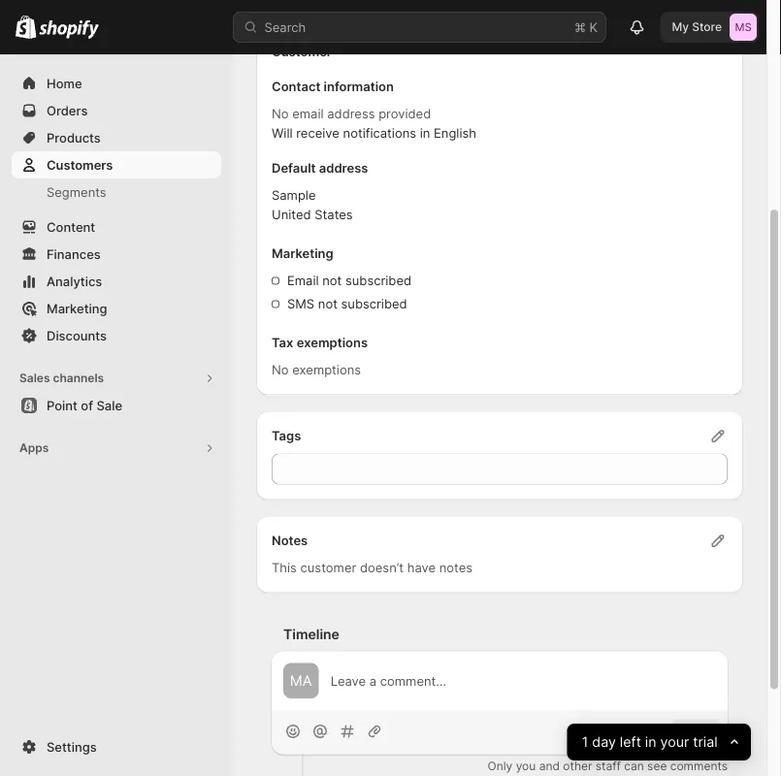 Task type: vqa. For each thing, say whether or not it's contained in the screenshot.
⌘ K
yes



Task type: locate. For each thing, give the bounding box(es) containing it.
contact information
[[272, 79, 394, 94]]

email
[[292, 106, 324, 121]]

no exemptions
[[272, 362, 361, 377]]

not right sms
[[318, 296, 338, 311]]

address inside no email address provided will receive notifications in english
[[327, 106, 375, 121]]

address down 'receive'
[[319, 161, 368, 176]]

no for no email address provided will receive notifications in english
[[272, 106, 289, 121]]

exemptions up no exemptions
[[297, 335, 368, 350]]

segments link
[[12, 179, 221, 206]]

and
[[539, 759, 560, 773]]

exemptions
[[297, 335, 368, 350], [292, 362, 361, 377]]

0 horizontal spatial shopify image
[[16, 15, 36, 39]]

not
[[322, 273, 342, 288], [318, 296, 338, 311]]

sales
[[19, 371, 50, 385]]

tax exemptions
[[272, 335, 368, 350]]

default address
[[272, 161, 368, 176]]

marketing link
[[12, 295, 221, 322]]

subscribed up the sms not subscribed
[[345, 273, 411, 288]]

only you and other staff can see comments
[[488, 759, 728, 773]]

settings link
[[12, 733, 221, 761]]

2 no from the top
[[272, 362, 289, 377]]

see
[[647, 759, 667, 773]]

post button
[[672, 719, 720, 746]]

in inside no email address provided will receive notifications in english
[[420, 126, 430, 141]]

settings
[[47, 739, 97, 754]]

orders link
[[12, 97, 221, 124]]

no up will
[[272, 106, 289, 121]]

no for no exemptions
[[272, 362, 289, 377]]

0 vertical spatial no
[[272, 106, 289, 121]]

doesn't
[[360, 560, 404, 575]]

1 vertical spatial in
[[645, 734, 657, 751]]

None text field
[[272, 454, 728, 485]]

contact
[[272, 79, 321, 94]]

subscribed
[[345, 273, 411, 288], [341, 296, 407, 311]]

staff
[[596, 759, 621, 773]]

have
[[407, 560, 436, 575]]

discounts
[[47, 328, 107, 343]]

sales channels
[[19, 371, 104, 385]]

subscribed for email not subscribed
[[345, 273, 411, 288]]

1 horizontal spatial in
[[645, 734, 657, 751]]

0 vertical spatial in
[[420, 126, 430, 141]]

my
[[672, 20, 689, 34]]

1 vertical spatial exemptions
[[292, 362, 361, 377]]

0 vertical spatial exemptions
[[297, 335, 368, 350]]

notes
[[272, 533, 308, 548]]

shopify image
[[16, 15, 36, 39], [39, 20, 99, 39]]

0 vertical spatial not
[[322, 273, 342, 288]]

in
[[420, 126, 430, 141], [645, 734, 657, 751]]

address down the information at the top of the page
[[327, 106, 375, 121]]

home link
[[12, 70, 221, 97]]

my store image
[[730, 14, 757, 41]]

no inside no email address provided will receive notifications in english
[[272, 106, 289, 121]]

address
[[327, 106, 375, 121], [319, 161, 368, 176]]

1 vertical spatial no
[[272, 362, 289, 377]]

marketing
[[272, 246, 333, 261], [47, 301, 107, 316]]

0 horizontal spatial marketing
[[47, 301, 107, 316]]

subscribed down email not subscribed
[[341, 296, 407, 311]]

subscribed for sms not subscribed
[[341, 296, 407, 311]]

receive
[[296, 126, 339, 141]]

exemptions down tax exemptions
[[292, 362, 361, 377]]

english
[[434, 126, 476, 141]]

1 vertical spatial marketing
[[47, 301, 107, 316]]

provided
[[379, 106, 431, 121]]

1 horizontal spatial marketing
[[272, 246, 333, 261]]

k
[[589, 19, 598, 34]]

in down provided
[[420, 126, 430, 141]]

1 vertical spatial not
[[318, 296, 338, 311]]

you
[[516, 759, 536, 773]]

your
[[661, 734, 689, 751]]

not for email
[[322, 273, 342, 288]]

marketing up discounts
[[47, 301, 107, 316]]

sale
[[96, 398, 122, 413]]

apps button
[[12, 435, 221, 462]]

0 vertical spatial subscribed
[[345, 273, 411, 288]]

in right left on the bottom right of page
[[645, 734, 657, 751]]

notifications
[[343, 126, 416, 141]]

1 no from the top
[[272, 106, 289, 121]]

not for sms
[[318, 296, 338, 311]]

0 vertical spatial address
[[327, 106, 375, 121]]

marketing inside "link"
[[47, 301, 107, 316]]

home
[[47, 76, 82, 91]]

no
[[272, 106, 289, 121], [272, 362, 289, 377]]

products link
[[12, 124, 221, 151]]

default
[[272, 161, 316, 176]]

not up the sms not subscribed
[[322, 273, 342, 288]]

store
[[692, 20, 722, 34]]

sms
[[287, 296, 314, 311]]

avatar with initials m a image
[[283, 663, 319, 699]]

1 day left in your trial button
[[567, 724, 751, 761]]

this customer doesn't have notes
[[272, 560, 473, 575]]

will
[[272, 126, 293, 141]]

no down the tax at the top of the page
[[272, 362, 289, 377]]

discounts link
[[12, 322, 221, 349]]

1 vertical spatial subscribed
[[341, 296, 407, 311]]

marketing up email
[[272, 246, 333, 261]]

0 horizontal spatial in
[[420, 126, 430, 141]]

tags
[[272, 428, 301, 443]]



Task type: describe. For each thing, give the bounding box(es) containing it.
point of sale
[[47, 398, 122, 413]]

sample
[[272, 188, 316, 203]]

post
[[683, 725, 708, 739]]

no email address provided will receive notifications in english
[[272, 106, 476, 141]]

can
[[624, 759, 644, 773]]

customer
[[272, 44, 332, 59]]

point of sale button
[[0, 392, 233, 419]]

segments
[[47, 184, 106, 199]]

email not subscribed
[[287, 273, 411, 288]]

of
[[81, 398, 93, 413]]

sms not subscribed
[[287, 296, 407, 311]]

channels
[[53, 371, 104, 385]]

trial
[[693, 734, 718, 751]]

left
[[620, 734, 641, 751]]

1
[[582, 734, 588, 751]]

customers
[[47, 157, 113, 172]]

apps
[[19, 441, 49, 455]]

in inside dropdown button
[[645, 734, 657, 751]]

information
[[324, 79, 394, 94]]

finances
[[47, 246, 101, 261]]

content link
[[12, 213, 221, 241]]

customers link
[[12, 151, 221, 179]]

Leave a comment... text field
[[330, 671, 716, 691]]

tax
[[272, 335, 293, 350]]

search
[[264, 19, 306, 34]]

content
[[47, 219, 95, 234]]

sales channels button
[[12, 365, 221, 392]]

my store
[[672, 20, 722, 34]]

exemptions for no exemptions
[[292, 362, 361, 377]]

states
[[315, 207, 353, 222]]

sample united states
[[272, 188, 353, 222]]

notes
[[439, 560, 473, 575]]

timeline
[[283, 626, 339, 642]]

1 horizontal spatial shopify image
[[39, 20, 99, 39]]

exemptions for tax exemptions
[[297, 335, 368, 350]]

only
[[488, 759, 513, 773]]

analytics link
[[12, 268, 221, 295]]

day
[[592, 734, 616, 751]]

this
[[272, 560, 297, 575]]

0 vertical spatial marketing
[[272, 246, 333, 261]]

point
[[47, 398, 78, 413]]

1 day left in your trial
[[582, 734, 718, 751]]

comments
[[670, 759, 728, 773]]

1 vertical spatial address
[[319, 161, 368, 176]]

customer
[[300, 560, 356, 575]]

united
[[272, 207, 311, 222]]

other
[[563, 759, 592, 773]]

⌘
[[574, 19, 586, 34]]

⌘ k
[[574, 19, 598, 34]]

email
[[287, 273, 319, 288]]

orders
[[47, 103, 88, 118]]

analytics
[[47, 274, 102, 289]]

point of sale link
[[12, 392, 221, 419]]

finances link
[[12, 241, 221, 268]]

products
[[47, 130, 101, 145]]



